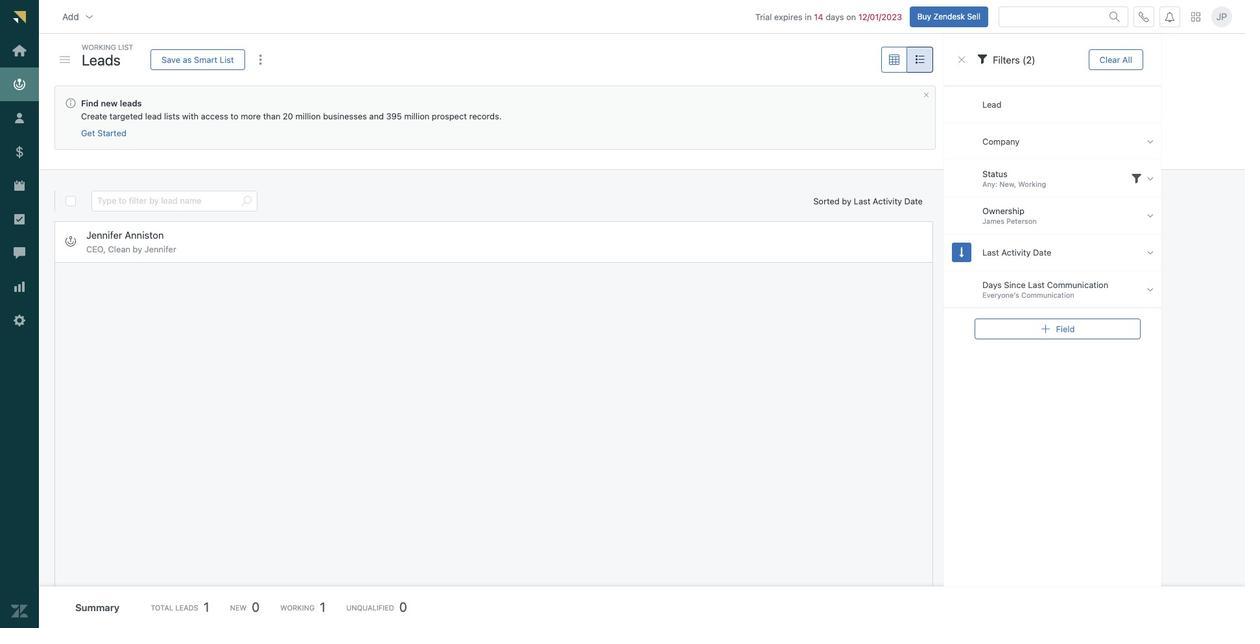 Task type: vqa. For each thing, say whether or not it's contained in the screenshot.
conversations integrations link
no



Task type: locate. For each thing, give the bounding box(es) containing it.
0 vertical spatial jennifer
[[86, 229, 122, 240]]

filter fill image
[[1132, 173, 1143, 184]]

find
[[81, 98, 99, 108]]

0 vertical spatial activity
[[873, 196, 903, 206]]

working right new,
[[1019, 180, 1047, 188]]

clear all
[[1100, 54, 1133, 65]]

1 horizontal spatial 0
[[400, 600, 407, 615]]

0 vertical spatial working
[[82, 43, 116, 51]]

add
[[62, 11, 79, 22]]

company
[[983, 136, 1020, 146]]

list inside working list leads
[[118, 43, 133, 51]]

by right sorted
[[843, 196, 852, 206]]

1 horizontal spatial leads
[[175, 603, 199, 612]]

get started
[[81, 128, 127, 138]]

1 horizontal spatial working
[[280, 603, 315, 612]]

add button
[[52, 4, 105, 30]]

targeted
[[110, 111, 143, 121]]

1 vertical spatial cancel image
[[923, 91, 931, 99]]

angle down image
[[1148, 136, 1154, 147], [1148, 210, 1154, 221], [1148, 247, 1154, 258], [1148, 284, 1154, 295]]

access
[[201, 111, 228, 121]]

0 horizontal spatial leads
[[82, 51, 121, 68]]

2 vertical spatial last
[[1029, 280, 1045, 290]]

1 horizontal spatial list
[[220, 54, 234, 65]]

working for 1
[[280, 603, 315, 612]]

0 horizontal spatial jennifer
[[86, 229, 122, 240]]

million
[[296, 111, 321, 121], [404, 111, 430, 121]]

1 horizontal spatial 1
[[320, 600, 326, 615]]

bell image
[[1165, 11, 1176, 22]]

cancel image
[[957, 55, 968, 65], [923, 91, 931, 99]]

0 horizontal spatial 1
[[204, 600, 209, 615]]

ownership
[[983, 206, 1025, 216]]

by down anniston
[[133, 244, 142, 254]]

2 0 from the left
[[400, 600, 407, 615]]

working inside "working 1"
[[280, 603, 315, 612]]

jennifer down anniston
[[145, 244, 176, 254]]

1 left unqualified
[[320, 600, 326, 615]]

sell
[[968, 11, 981, 21]]

1 1 from the left
[[204, 600, 209, 615]]

2 angle down image from the top
[[1148, 210, 1154, 221]]

0 vertical spatial list
[[118, 43, 133, 51]]

zendesk products image
[[1192, 12, 1201, 21]]

long arrow down image
[[960, 247, 965, 258]]

1 vertical spatial search image
[[241, 196, 252, 206]]

1 vertical spatial activity
[[1002, 247, 1031, 257]]

1 vertical spatial by
[[133, 244, 142, 254]]

filters
[[993, 54, 1021, 65]]

new
[[101, 98, 118, 108]]

in
[[805, 11, 812, 22]]

last right sorted
[[854, 196, 871, 206]]

0 vertical spatial date
[[905, 196, 923, 206]]

12/01/2023
[[859, 11, 903, 22]]

jennifer anniston ceo, clean by jennifer
[[86, 229, 176, 254]]

search image
[[1110, 11, 1121, 22], [241, 196, 252, 206]]

last
[[854, 196, 871, 206], [983, 247, 1000, 257], [1029, 280, 1045, 290]]

jp button
[[1212, 6, 1233, 27]]

by
[[843, 196, 852, 206], [133, 244, 142, 254]]

1 horizontal spatial by
[[843, 196, 852, 206]]

working right the new 0 on the left
[[280, 603, 315, 612]]

status
[[983, 169, 1008, 179]]

0 horizontal spatial working
[[82, 43, 116, 51]]

0 right unqualified
[[400, 600, 407, 615]]

activity down peterson
[[1002, 247, 1031, 257]]

3 angle down image from the top
[[1148, 247, 1154, 258]]

1 horizontal spatial jennifer
[[145, 244, 176, 254]]

0 horizontal spatial million
[[296, 111, 321, 121]]

1 horizontal spatial last
[[983, 247, 1000, 257]]

0 vertical spatial last
[[854, 196, 871, 206]]

days since last communication everyone's communication
[[983, 280, 1109, 299]]

save as smart list
[[162, 54, 234, 65]]

leads right total at the left of page
[[175, 603, 199, 612]]

started
[[97, 128, 127, 138]]

on
[[847, 11, 857, 22]]

trial
[[756, 11, 772, 22]]

0 horizontal spatial last
[[854, 196, 871, 206]]

0 horizontal spatial by
[[133, 244, 142, 254]]

2 vertical spatial working
[[280, 603, 315, 612]]

0
[[252, 600, 260, 615], [400, 600, 407, 615]]

1 vertical spatial working
[[1019, 180, 1047, 188]]

1 horizontal spatial million
[[404, 111, 430, 121]]

1 horizontal spatial date
[[1034, 247, 1052, 257]]

summary
[[75, 601, 120, 613]]

1
[[204, 600, 209, 615], [320, 600, 326, 615]]

1 horizontal spatial cancel image
[[957, 55, 968, 65]]

1 vertical spatial date
[[1034, 247, 1052, 257]]

last right since
[[1029, 280, 1045, 290]]

1 0 from the left
[[252, 600, 260, 615]]

last for by
[[854, 196, 871, 206]]

1 left new
[[204, 600, 209, 615]]

records.
[[469, 111, 502, 121]]

all
[[1123, 54, 1133, 65]]

0 horizontal spatial 0
[[252, 600, 260, 615]]

1 vertical spatial leads
[[175, 603, 199, 612]]

working down chevron down icon
[[82, 43, 116, 51]]

buy zendesk sell button
[[910, 6, 989, 27]]

activity right sorted
[[873, 196, 903, 206]]

as
[[183, 54, 192, 65]]

0 horizontal spatial activity
[[873, 196, 903, 206]]

prospect
[[432, 111, 467, 121]]

2 1 from the left
[[320, 600, 326, 615]]

list
[[118, 43, 133, 51], [220, 54, 234, 65]]

1 vertical spatial jennifer
[[145, 244, 176, 254]]

list inside button
[[220, 54, 234, 65]]

communication up add image
[[1022, 291, 1075, 299]]

list right smart
[[220, 54, 234, 65]]

new
[[230, 603, 247, 612]]

0 for new 0
[[252, 600, 260, 615]]

last inside days since last communication everyone's communication
[[1029, 280, 1045, 290]]

jennifer up the ceo,
[[86, 229, 122, 240]]

working
[[82, 43, 116, 51], [1019, 180, 1047, 188], [280, 603, 315, 612]]

leads
[[82, 51, 121, 68], [175, 603, 199, 612]]

info image
[[66, 98, 76, 108]]

leads inside working list leads
[[82, 51, 121, 68]]

0 vertical spatial leads
[[82, 51, 121, 68]]

activity
[[873, 196, 903, 206], [1002, 247, 1031, 257]]

jennifer
[[86, 229, 122, 240], [145, 244, 176, 254]]

1 million from the left
[[296, 111, 321, 121]]

working inside working list leads
[[82, 43, 116, 51]]

0 horizontal spatial cancel image
[[923, 91, 931, 99]]

1 vertical spatial last
[[983, 247, 1000, 257]]

ceo,
[[86, 244, 106, 254]]

list up leads
[[118, 43, 133, 51]]

leads right handler icon
[[82, 51, 121, 68]]

get
[[81, 128, 95, 138]]

clean
[[108, 244, 130, 254]]

million right 20
[[296, 111, 321, 121]]

communication
[[1048, 280, 1109, 290], [1022, 291, 1075, 299]]

add image
[[1041, 324, 1052, 334]]

0 horizontal spatial list
[[118, 43, 133, 51]]

0 vertical spatial search image
[[1110, 11, 1121, 22]]

20
[[283, 111, 293, 121]]

and
[[369, 111, 384, 121]]

new,
[[1000, 180, 1017, 188]]

1 angle down image from the top
[[1148, 136, 1154, 147]]

last right long arrow down icon
[[983, 247, 1000, 257]]

leads image
[[66, 236, 76, 247]]

0 vertical spatial by
[[843, 196, 852, 206]]

communication up field
[[1048, 280, 1109, 290]]

get started link
[[81, 128, 127, 139]]

expires
[[775, 11, 803, 22]]

1 vertical spatial list
[[220, 54, 234, 65]]

zendesk
[[934, 11, 966, 21]]

last for since
[[1029, 280, 1045, 290]]

field button
[[975, 319, 1141, 339]]

2 horizontal spatial working
[[1019, 180, 1047, 188]]

trial expires in 14 days on 12/01/2023
[[756, 11, 903, 22]]

0 horizontal spatial date
[[905, 196, 923, 206]]

handler image
[[60, 57, 70, 63]]

2 horizontal spatial last
[[1029, 280, 1045, 290]]

0 right new
[[252, 600, 260, 615]]

million right 395
[[404, 111, 430, 121]]

date
[[905, 196, 923, 206], [1034, 247, 1052, 257]]



Task type: describe. For each thing, give the bounding box(es) containing it.
lead
[[145, 111, 162, 121]]

0 for unqualified 0
[[400, 600, 407, 615]]

with
[[182, 111, 199, 121]]

everyone's
[[983, 291, 1020, 299]]

clear all button
[[1089, 49, 1144, 70]]

save
[[162, 54, 180, 65]]

Type to filter by lead name field
[[97, 191, 236, 211]]

zendesk image
[[11, 603, 28, 620]]

james
[[983, 217, 1005, 225]]

chevron down image
[[84, 11, 95, 22]]

days
[[826, 11, 845, 22]]

total
[[151, 603, 173, 612]]

working for leads
[[82, 43, 116, 51]]

save as smart list button
[[151, 49, 245, 70]]

buy
[[918, 11, 932, 21]]

peterson
[[1007, 217, 1037, 225]]

1 vertical spatial communication
[[1022, 291, 1075, 299]]

395
[[386, 111, 402, 121]]

sorted
[[814, 196, 840, 206]]

find new leads create targeted lead lists with access to more than 20 million businesses and 395 million prospect records.
[[81, 98, 502, 121]]

2 million from the left
[[404, 111, 430, 121]]

overflow vertical fill image
[[255, 55, 266, 65]]

filters (2)
[[993, 54, 1036, 65]]

leads inside total leads 1
[[175, 603, 199, 612]]

buy zendesk sell
[[918, 11, 981, 21]]

working inside status any: new, working
[[1019, 180, 1047, 188]]

1 horizontal spatial activity
[[1002, 247, 1031, 257]]

unqualified 0
[[347, 600, 407, 615]]

4 angle down image from the top
[[1148, 284, 1154, 295]]

14
[[815, 11, 824, 22]]

working 1
[[280, 600, 326, 615]]

filter fill image
[[978, 54, 988, 64]]

leads
[[120, 98, 142, 108]]

(2)
[[1023, 54, 1036, 65]]

ownership james peterson
[[983, 206, 1037, 225]]

by inside jennifer anniston ceo, clean by jennifer
[[133, 244, 142, 254]]

angle down image
[[1148, 173, 1154, 184]]

jp
[[1217, 11, 1228, 22]]

unqualified
[[347, 603, 394, 612]]

1 horizontal spatial search image
[[1110, 11, 1121, 22]]

than
[[263, 111, 281, 121]]

create
[[81, 111, 107, 121]]

any:
[[983, 180, 998, 188]]

days
[[983, 280, 1002, 290]]

working list leads
[[82, 43, 133, 68]]

lead
[[983, 99, 1002, 109]]

more
[[241, 111, 261, 121]]

since
[[1005, 280, 1026, 290]]

anniston
[[125, 229, 164, 240]]

status any: new, working
[[983, 169, 1047, 188]]

to
[[231, 111, 239, 121]]

businesses
[[323, 111, 367, 121]]

total leads 1
[[151, 600, 209, 615]]

clear
[[1100, 54, 1121, 65]]

new 0
[[230, 600, 260, 615]]

calls image
[[1139, 11, 1150, 22]]

lists
[[164, 111, 180, 121]]

sorted by last activity date
[[814, 196, 923, 206]]

0 horizontal spatial search image
[[241, 196, 252, 206]]

last activity date
[[983, 247, 1052, 257]]

0 vertical spatial communication
[[1048, 280, 1109, 290]]

smart
[[194, 54, 218, 65]]

0 vertical spatial cancel image
[[957, 55, 968, 65]]

jennifer anniston link
[[86, 229, 164, 241]]

field
[[1057, 323, 1076, 334]]



